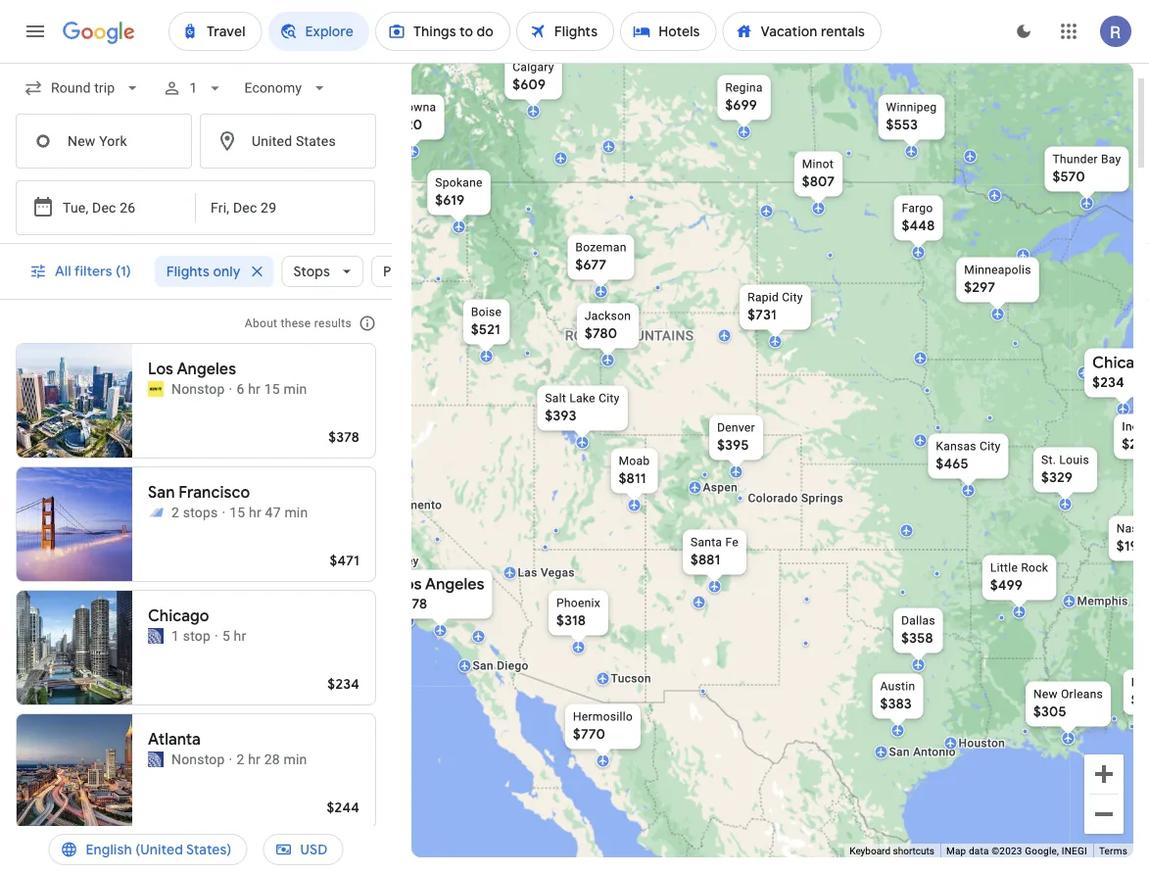 Task type: vqa. For each thing, say whether or not it's contained in the screenshot.


Task type: locate. For each thing, give the bounding box(es) containing it.
min right the 28 in the bottom left of the page
[[284, 751, 307, 768]]

$448
[[903, 217, 936, 235]]

san left antonio
[[890, 746, 911, 759]]

1 inside 1 popup button
[[189, 80, 197, 96]]

$244 up the usd
[[327, 799, 360, 817]]

0 vertical spatial $378
[[329, 428, 360, 446]]

calgary $609
[[513, 60, 555, 94]]

0 horizontal spatial san
[[148, 483, 175, 503]]

1 horizontal spatial angeles
[[425, 575, 485, 595]]

2 for 2 hr 28 min
[[237, 751, 245, 768]]

$378 inside the los angeles $378
[[397, 596, 428, 613]]

$677
[[576, 256, 607, 274]]

0 vertical spatial min
[[284, 381, 307, 397]]

1 vertical spatial united image
[[148, 752, 164, 768]]

393 US dollars text field
[[545, 407, 577, 425]]

english
[[86, 841, 132, 859]]

$471
[[330, 552, 360, 570]]

angeles
[[177, 359, 236, 379], [425, 575, 485, 595]]

$465
[[937, 455, 969, 473]]

677 US dollars text field
[[576, 256, 607, 274]]

234 US dollars text field
[[328, 675, 360, 693]]

2 right frontier and spirit image
[[172, 504, 179, 521]]

only
[[213, 263, 241, 280]]

phoenix $318
[[557, 597, 601, 630]]

0 vertical spatial 1
[[189, 80, 197, 96]]

filters
[[74, 263, 112, 280]]

sacramento
[[376, 499, 442, 512]]

winnipeg $553
[[887, 100, 938, 134]]

usd button
[[263, 826, 344, 874]]

los for los angeles $378
[[397, 575, 422, 595]]

0 horizontal spatial los
[[148, 359, 174, 379]]

1 vertical spatial $244
[[327, 799, 360, 817]]

1 vertical spatial $378
[[397, 596, 428, 613]]

619 US dollars text field
[[436, 192, 465, 209]]

©2023
[[992, 846, 1023, 857]]

angeles for los angeles $378
[[425, 575, 485, 595]]

 image for francisco
[[222, 503, 226, 523]]

1 vertical spatial los
[[397, 575, 422, 595]]

jackson
[[585, 309, 632, 323]]

hr right 5
[[234, 628, 247, 644]]

2 horizontal spatial city
[[980, 440, 1002, 453]]

san for san antonio
[[890, 746, 911, 759]]

620 US dollars text field
[[390, 116, 423, 134]]

spirit image
[[148, 381, 164, 397]]

1 vertical spatial min
[[285, 504, 308, 521]]

1 vertical spatial 2
[[237, 751, 245, 768]]

2 vertical spatial city
[[980, 440, 1002, 453]]

map data ©2023 google, inegi
[[947, 846, 1088, 857]]

frontier and spirit image
[[148, 505, 164, 521]]

chicago up "1 stop"
[[148, 606, 209, 626]]

thunder
[[1053, 152, 1099, 166]]

kansas city $465
[[937, 440, 1002, 473]]

0 horizontal spatial city
[[599, 392, 620, 405]]

city
[[783, 291, 804, 304], [599, 392, 620, 405], [980, 440, 1002, 453]]

dallas
[[902, 614, 936, 628]]

los angeles $378
[[397, 575, 485, 613]]

$570
[[1053, 168, 1086, 186]]

0 vertical spatial chicago
[[1093, 353, 1150, 373]]

2 left the 28 in the bottom left of the page
[[237, 751, 245, 768]]

united image down atlanta
[[148, 752, 164, 768]]

san up frontier and spirit image
[[148, 483, 175, 503]]

chicago for chicago
[[148, 606, 209, 626]]

louis
[[1060, 453, 1090, 467]]

780 US dollars text field
[[585, 325, 618, 343]]

city for $731
[[783, 291, 804, 304]]

 image
[[229, 379, 233, 399], [222, 503, 226, 523], [229, 750, 233, 770]]

fargo $448
[[903, 201, 936, 235]]

hr left the 47
[[249, 504, 262, 521]]

1 vertical spatial  image
[[222, 503, 226, 523]]

1 vertical spatial nonstop
[[172, 751, 225, 768]]

0 vertical spatial 378 us dollars text field
[[329, 428, 360, 446]]

nonstop down atlanta
[[172, 751, 225, 768]]

1 vertical spatial $234
[[328, 675, 360, 693]]

0 horizontal spatial 2
[[172, 504, 179, 521]]

$244
[[1123, 436, 1150, 453], [327, 799, 360, 817]]

$699
[[726, 97, 758, 114]]

angeles inside the los angeles $378
[[425, 575, 485, 595]]

15
[[264, 381, 280, 397], [230, 504, 246, 521]]

1 vertical spatial chicago
[[148, 606, 209, 626]]

15 down francisco
[[230, 504, 246, 521]]

2 united image from the top
[[148, 752, 164, 768]]

$358
[[902, 630, 934, 648]]

1 nonstop from the top
[[172, 381, 225, 397]]

383 US dollars text field
[[881, 696, 913, 713]]

1 horizontal spatial $234
[[1093, 374, 1125, 392]]

378 US dollars text field
[[329, 428, 360, 446], [397, 596, 428, 613]]

hr for los angeles
[[248, 381, 261, 397]]

city inside rapid city $731
[[783, 291, 804, 304]]

0 vertical spatial 2
[[172, 504, 179, 521]]

city right lake at the top of page
[[599, 392, 620, 405]]

1 vertical spatial san
[[473, 659, 494, 673]]

0 vertical spatial los
[[148, 359, 174, 379]]

change appearance image
[[1001, 8, 1048, 55]]

$244 down indian
[[1123, 436, 1150, 453]]

chicago inside the map region
[[1093, 353, 1150, 373]]

 image left the 2 hr 28 min
[[229, 750, 233, 770]]

244 US dollars text field
[[1123, 436, 1150, 453]]

 image right stops
[[222, 503, 226, 523]]

0 vertical spatial $234
[[1093, 374, 1125, 392]]

loading results progress bar
[[0, 63, 1150, 67]]

0 vertical spatial $244
[[1123, 436, 1150, 453]]

moab
[[619, 454, 650, 468]]

0 vertical spatial  image
[[229, 379, 233, 399]]

297 US dollars text field
[[965, 279, 996, 297]]

681 US dollars text field
[[1132, 692, 1150, 709]]

nashv
[[1117, 522, 1150, 536]]

1 horizontal spatial 1
[[189, 80, 197, 96]]

map
[[947, 846, 967, 857]]

2 nonstop from the top
[[172, 751, 225, 768]]

los up spirit image
[[148, 359, 174, 379]]

kelowna
[[390, 100, 437, 114]]

0 horizontal spatial $378
[[329, 428, 360, 446]]

keyboard
[[850, 846, 891, 857]]

244 US dollars text field
[[327, 799, 360, 817]]

$194
[[1117, 538, 1147, 555]]

1 horizontal spatial san
[[473, 659, 494, 673]]

1 horizontal spatial chicago
[[1093, 353, 1150, 373]]

2 hr 28 min
[[237, 751, 307, 768]]

1 vertical spatial 378 us dollars text field
[[397, 596, 428, 613]]

1 stop
[[172, 628, 211, 644]]

shortcuts
[[894, 846, 935, 857]]

united image
[[148, 628, 164, 644], [148, 752, 164, 768]]

min
[[284, 381, 307, 397], [285, 504, 308, 521], [284, 751, 307, 768]]

hr
[[248, 381, 261, 397], [249, 504, 262, 521], [234, 628, 247, 644], [248, 751, 261, 768]]

las
[[518, 566, 538, 580]]

$318
[[557, 612, 586, 630]]

keyboard shortcuts
[[850, 846, 935, 857]]

1 united image from the top
[[148, 628, 164, 644]]

1 horizontal spatial $244
[[1123, 436, 1150, 453]]

47
[[265, 504, 281, 521]]

austin
[[881, 680, 916, 694]]

1 vertical spatial 1
[[172, 628, 179, 644]]

2 stops
[[172, 504, 218, 521]]

0 vertical spatial angeles
[[177, 359, 236, 379]]

hr right 6
[[248, 381, 261, 397]]

2 horizontal spatial san
[[890, 746, 911, 759]]

194 US dollars text field
[[1117, 538, 1147, 555]]

city for $465
[[980, 440, 1002, 453]]

0 vertical spatial nonstop
[[172, 381, 225, 397]]

0 vertical spatial united image
[[148, 628, 164, 644]]

1
[[189, 80, 197, 96], [172, 628, 179, 644]]

2 vertical spatial san
[[890, 746, 911, 759]]

indian
[[1123, 420, 1150, 434]]

little rock $499
[[991, 561, 1049, 595]]

$395
[[718, 437, 750, 454]]

0 horizontal spatial angeles
[[177, 359, 236, 379]]

1 horizontal spatial 378 us dollars text field
[[397, 596, 428, 613]]

san diego
[[473, 659, 529, 673]]

colorado
[[749, 492, 799, 505]]

 image left 6
[[229, 379, 233, 399]]

des
[[1132, 676, 1150, 690]]

0 horizontal spatial chicago
[[148, 606, 209, 626]]

2 vertical spatial  image
[[229, 750, 233, 770]]

english (united states)
[[86, 841, 232, 859]]

None field
[[16, 71, 150, 106], [237, 71, 337, 106], [16, 71, 150, 106], [237, 71, 337, 106]]

hr left the 28 in the bottom left of the page
[[248, 751, 261, 768]]

0 vertical spatial san
[[148, 483, 175, 503]]

807 US dollars text field
[[803, 173, 836, 191]]

united image left "1 stop"
[[148, 628, 164, 644]]

$329
[[1042, 469, 1074, 487]]

city right kansas
[[980, 440, 1002, 453]]

$811
[[619, 470, 647, 488]]

5
[[222, 628, 230, 644]]

1 horizontal spatial $378
[[397, 596, 428, 613]]

0 horizontal spatial 1
[[172, 628, 179, 644]]

None text field
[[16, 114, 192, 169]]

united image for chicago
[[148, 628, 164, 644]]

5 hr
[[222, 628, 247, 644]]

881 US dollars text field
[[691, 551, 721, 569]]

los inside the los angeles $378
[[397, 575, 422, 595]]

2
[[172, 504, 179, 521], [237, 751, 245, 768]]

flights only
[[166, 263, 241, 280]]

city inside the "kansas city $465"
[[980, 440, 1002, 453]]

main menu image
[[24, 20, 47, 43]]

811 US dollars text field
[[619, 470, 647, 488]]

min for francisco
[[285, 504, 308, 521]]

1 horizontal spatial los
[[397, 575, 422, 595]]

$68
[[1132, 692, 1150, 709]]

denver $395
[[718, 421, 756, 454]]

houston
[[959, 737, 1006, 750]]

angeles for los angeles
[[177, 359, 236, 379]]

nonstop down los angeles
[[172, 381, 225, 397]]

san left diego
[[473, 659, 494, 673]]

1 horizontal spatial city
[[783, 291, 804, 304]]

(united
[[135, 841, 183, 859]]

0 horizontal spatial $244
[[327, 799, 360, 817]]

las vegas
[[518, 566, 575, 580]]

$807
[[803, 173, 836, 191]]

little
[[991, 561, 1019, 575]]

$770
[[573, 726, 606, 744]]

nonstop for atlanta
[[172, 751, 225, 768]]

lake
[[570, 392, 596, 405]]

0 vertical spatial city
[[783, 291, 804, 304]]

min right 6
[[284, 381, 307, 397]]

chicago
[[1093, 353, 1150, 373], [148, 606, 209, 626]]

nonstop
[[172, 381, 225, 397], [172, 751, 225, 768]]

atlanta
[[148, 730, 201, 750]]

chicago for chicago $234
[[1093, 353, 1150, 373]]

1 horizontal spatial 15
[[264, 381, 280, 397]]

15 right 6
[[264, 381, 280, 397]]

min right the 47
[[285, 504, 308, 521]]

1 vertical spatial city
[[599, 392, 620, 405]]

all
[[55, 263, 71, 280]]

los for los angeles
[[148, 359, 174, 379]]

1 vertical spatial angeles
[[425, 575, 485, 595]]

553 US dollars text field
[[887, 116, 919, 134]]

1 horizontal spatial 2
[[237, 751, 245, 768]]

$619
[[436, 192, 465, 209]]

0 horizontal spatial 15
[[230, 504, 246, 521]]

salt
[[545, 392, 567, 405]]

salt lake city $393
[[545, 392, 620, 425]]

chicago up $234 text field
[[1093, 353, 1150, 373]]

city right "rapid"
[[783, 291, 804, 304]]

boise $521
[[471, 305, 502, 339]]

$521
[[471, 321, 501, 339]]

nonstop for los angeles
[[172, 381, 225, 397]]

los down monterey at the bottom of page
[[397, 575, 422, 595]]

465 US dollars text field
[[937, 455, 969, 473]]

Where to? text field
[[200, 114, 376, 169]]



Task type: describe. For each thing, give the bounding box(es) containing it.
indian $244
[[1123, 420, 1150, 453]]

new orleans $305
[[1034, 688, 1104, 721]]

data
[[970, 846, 990, 857]]

santa
[[691, 536, 723, 550]]

vegas
[[541, 566, 575, 580]]

$620
[[390, 116, 423, 134]]

st. louis $329
[[1042, 453, 1090, 487]]

$553
[[887, 116, 919, 134]]

usd
[[300, 841, 328, 859]]

san for san francisco
[[148, 483, 175, 503]]

28
[[264, 751, 280, 768]]

521 US dollars text field
[[471, 321, 501, 339]]

$731
[[748, 306, 777, 324]]

0 horizontal spatial 378 us dollars text field
[[329, 428, 360, 446]]

regina $699
[[726, 81, 763, 114]]

499 US dollars text field
[[991, 577, 1024, 595]]

$234 inside chicago $234
[[1093, 374, 1125, 392]]

jackson $780
[[585, 309, 632, 343]]

inegi
[[1063, 846, 1088, 857]]

terms link
[[1100, 846, 1128, 857]]

609 US dollars text field
[[513, 76, 546, 94]]

6
[[237, 381, 245, 397]]

st.
[[1042, 453, 1057, 467]]

395 US dollars text field
[[718, 437, 750, 454]]

2 for 2 stops
[[172, 504, 179, 521]]

570 US dollars text field
[[1053, 168, 1086, 186]]

los angeles
[[148, 359, 236, 379]]

these
[[281, 317, 311, 330]]

hr for atlanta
[[248, 751, 261, 768]]

318 US dollars text field
[[557, 612, 586, 630]]

united image for atlanta
[[148, 752, 164, 768]]

about these results image
[[344, 300, 391, 347]]

winnipeg
[[887, 100, 938, 114]]

Return text field
[[211, 181, 309, 234]]

699 US dollars text field
[[726, 97, 758, 114]]

spokane
[[436, 176, 483, 190]]

1 for 1 stop
[[172, 628, 179, 644]]

305 US dollars text field
[[1034, 703, 1067, 721]]

234 US dollars text field
[[1093, 374, 1125, 392]]

nashv $194
[[1117, 522, 1150, 555]]

378 us dollars text field inside the map region
[[397, 596, 428, 613]]

orleans
[[1062, 688, 1104, 701]]

bay
[[1102, 152, 1122, 166]]

keyboard shortcuts button
[[850, 845, 935, 858]]

1 button
[[154, 65, 233, 112]]

731 US dollars text field
[[748, 306, 777, 324]]

stop
[[183, 628, 211, 644]]

phoenix
[[557, 597, 601, 610]]

tucson
[[611, 672, 652, 686]]

Departure text field
[[63, 181, 153, 234]]

471 US dollars text field
[[330, 552, 360, 570]]

chicago $234
[[1093, 353, 1150, 392]]

stops
[[183, 504, 218, 521]]

minot
[[803, 157, 834, 171]]

price button
[[371, 248, 450, 295]]

boise
[[471, 305, 502, 319]]

rock
[[1022, 561, 1049, 575]]

memphis
[[1078, 595, 1129, 608]]

states)
[[186, 841, 232, 859]]

$881
[[691, 551, 721, 569]]

filters form
[[0, 63, 392, 244]]

san for san diego
[[473, 659, 494, 673]]

2 vertical spatial min
[[284, 751, 307, 768]]

bozeman
[[576, 241, 627, 254]]

diego
[[497, 659, 529, 673]]

$297
[[965, 279, 996, 297]]

all filters (1) button
[[18, 248, 147, 295]]

448 US dollars text field
[[903, 217, 936, 235]]

min for angeles
[[284, 381, 307, 397]]

denver
[[718, 421, 756, 435]]

$393
[[545, 407, 577, 425]]

minneapolis $297
[[965, 263, 1032, 297]]

rapid city $731
[[748, 291, 804, 324]]

calgary
[[513, 60, 555, 74]]

minot $807
[[803, 157, 836, 191]]

770 US dollars text field
[[573, 726, 606, 744]]

austin $383
[[881, 680, 916, 713]]

flights
[[166, 263, 210, 280]]

hr for san francisco
[[249, 504, 262, 521]]

 image for angeles
[[229, 379, 233, 399]]

$780
[[585, 325, 618, 343]]

1 vertical spatial 15
[[230, 504, 246, 521]]

about
[[245, 317, 278, 330]]

$244 inside the map region
[[1123, 436, 1150, 453]]

aspen
[[703, 481, 738, 495]]

fe
[[726, 536, 739, 550]]

google,
[[1026, 846, 1060, 857]]

rapid
[[748, 291, 779, 304]]

santa fe $881
[[691, 536, 739, 569]]

0 horizontal spatial $234
[[328, 675, 360, 693]]

map region
[[318, 0, 1150, 874]]

regina
[[726, 81, 763, 95]]

15 hr 47 min
[[230, 504, 308, 521]]

new
[[1034, 688, 1059, 701]]

358 US dollars text field
[[902, 630, 934, 648]]

milw
[[1126, 367, 1150, 381]]

0 vertical spatial 15
[[264, 381, 280, 397]]

colorado springs
[[749, 492, 844, 505]]

$305
[[1034, 703, 1067, 721]]

hermosillo $770
[[573, 710, 633, 744]]

rocky mountains
[[565, 328, 694, 344]]

329 US dollars text field
[[1042, 469, 1074, 487]]

flights only button
[[155, 248, 274, 295]]

kansas
[[937, 440, 977, 453]]

city inside salt lake city $393
[[599, 392, 620, 405]]

fargo
[[903, 201, 934, 215]]

results
[[314, 317, 352, 330]]

bozeman $677
[[576, 241, 627, 274]]

(1)
[[116, 263, 131, 280]]

springs
[[802, 492, 844, 505]]

terms
[[1100, 846, 1128, 857]]

price
[[383, 263, 416, 280]]

1 for 1
[[189, 80, 197, 96]]



